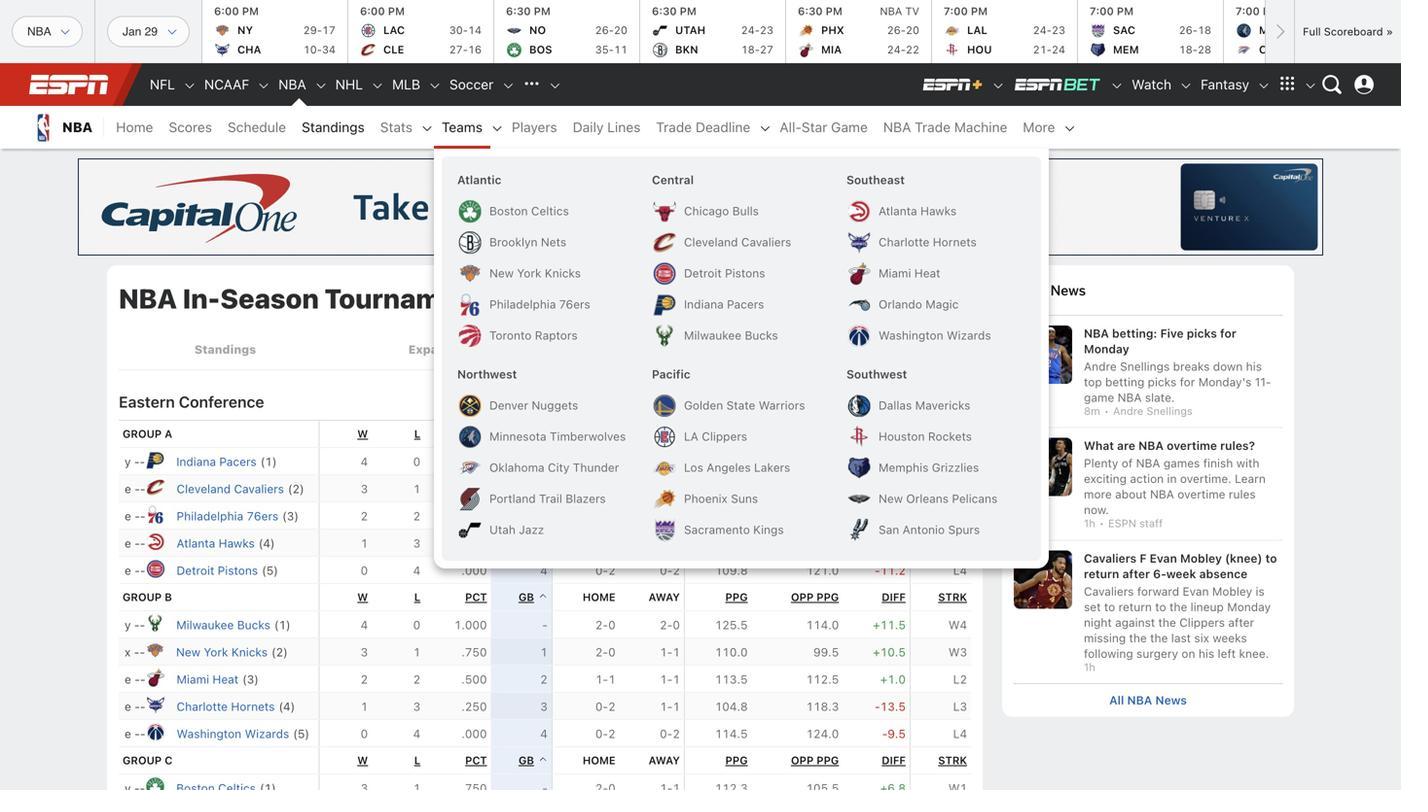 Task type: describe. For each thing, give the bounding box(es) containing it.
opp for 2nd opp ppg link
[[791, 755, 814, 768]]

0 horizontal spatial espn bet image
[[1013, 77, 1103, 92]]

124.0
[[806, 728, 839, 742]]

portland trail blazers
[[489, 492, 606, 506]]

hornets for charlotte hornets (4)
[[231, 701, 275, 714]]

cavaliers up set
[[1084, 585, 1134, 599]]

indiana for indiana pacers
[[684, 298, 724, 311]]

1 vertical spatial evan
[[1183, 585, 1209, 599]]

game
[[831, 119, 868, 135]]

1 7:00 from the left
[[944, 5, 968, 18]]

17
[[322, 24, 336, 36]]

1 w link from the top
[[357, 428, 368, 441]]

0 vertical spatial indiana pacers link
[[644, 289, 839, 320]]

indiana for indiana pacers (1)
[[176, 456, 216, 469]]

26-20 for 22
[[887, 24, 919, 36]]

teams image
[[490, 122, 504, 135]]

no
[[529, 24, 546, 36]]

strk link for second opp ppg link from the bottom of the standings page main content's diff link
[[938, 592, 967, 604]]

0 vertical spatial (2)
[[288, 483, 304, 496]]

nba in-season tournament standings 2023-24
[[119, 283, 751, 315]]

2 6:30 pm from the left
[[652, 5, 696, 18]]

0-2 for 104.8
[[595, 701, 616, 714]]

l for 1st 'w' link from the top
[[414, 428, 421, 441]]

tv
[[905, 5, 919, 18]]

24 inside standings page main content
[[715, 283, 751, 315]]

nba betting: five picks for monday image
[[1014, 326, 1072, 384]]

0 horizontal spatial nba link
[[19, 106, 104, 149]]

finish
[[1203, 457, 1233, 471]]

w4 for +11.5
[[948, 619, 967, 633]]

espn+ image
[[922, 77, 984, 92]]

2 opp ppg link from the top
[[791, 755, 839, 768]]

ncaaf image
[[257, 79, 271, 93]]

1 vertical spatial mobley
[[1212, 585, 1252, 599]]

6-
[[1153, 568, 1166, 581]]

tournament inside tab list
[[860, 342, 933, 355]]

0 horizontal spatial indiana pacers link
[[176, 456, 257, 469]]

.500 for 2-0
[[461, 510, 487, 524]]

1 ppg link from the top
[[725, 428, 748, 441]]

1.000 for 136.5
[[454, 456, 487, 469]]

cle image
[[146, 478, 165, 497]]

clippers inside cavaliers f evan mobley (knee) to return after 6-week absence cavaliers forward evan mobley is set to return to the lineup monday night against the clippers after missing the the last six weeks following surgery on his left knee. 1h
[[1179, 616, 1225, 630]]

of
[[1122, 457, 1133, 471]]

hawks for atlanta hawks (4)
[[219, 537, 255, 551]]

more espn image
[[1304, 79, 1317, 93]]

fantasy image
[[1257, 79, 1271, 93]]

southwest
[[846, 368, 907, 381]]

1 .250 from the top
[[461, 537, 487, 551]]

30-14
[[449, 24, 482, 36]]

watch image
[[1179, 79, 1193, 93]]

1 horizontal spatial miami heat link
[[839, 258, 1033, 289]]

espn more sports home page image
[[517, 70, 546, 99]]

wizards for washington wizards
[[947, 329, 991, 342]]

in
[[1167, 473, 1177, 486]]

6:30 for phx
[[798, 5, 823, 18]]

113.5
[[715, 673, 748, 687]]

what are nba overtime rules? element
[[1084, 438, 1282, 454]]

soccer
[[449, 76, 494, 92]]

0 vertical spatial philadelphia 76ers link
[[449, 289, 644, 320]]

34
[[322, 43, 336, 56]]

betting:
[[1112, 327, 1157, 341]]

0 vertical spatial for
[[1220, 327, 1236, 341]]

0 horizontal spatial news
[[1050, 282, 1086, 300]]

what
[[1084, 439, 1114, 453]]

lac
[[383, 24, 405, 36]]

1 horizontal spatial nba link
[[271, 63, 314, 106]]

washington wizards
[[878, 329, 991, 342]]

philadelphia for philadelphia 76ers
[[489, 298, 556, 311]]

(3) for philadelphia 76ers (3)
[[282, 510, 299, 524]]

full
[[1303, 25, 1321, 38]]

1 horizontal spatial to
[[1155, 601, 1166, 614]]

hornets for charlotte hornets
[[933, 235, 977, 249]]

27-
[[449, 43, 468, 56]]

(5) for detroit pistons (5)
[[262, 564, 278, 578]]

mavericks
[[915, 399, 970, 413]]

miami heat
[[878, 267, 940, 280]]

l for 'w' link for second opp ppg link from the bottom of the standings page main content
[[414, 592, 421, 604]]

6:30 pm for phx
[[798, 5, 842, 18]]

detroit pistons
[[684, 267, 765, 280]]

1 horizontal spatial news
[[1155, 694, 1187, 708]]

11
[[614, 43, 628, 56]]

w3 for +7.2
[[948, 483, 967, 496]]

18
[[1198, 24, 1211, 36]]

1 horizontal spatial atlanta hawks link
[[839, 196, 1033, 227]]

2 7:00 from the left
[[1090, 5, 1114, 18]]

the down forward
[[1169, 601, 1187, 614]]

35-
[[595, 43, 614, 56]]

1 vertical spatial charlotte hornets link
[[177, 701, 275, 714]]

cleveland for cleveland cavaliers (2)
[[177, 483, 231, 496]]

1 1h from the top
[[1084, 518, 1095, 530]]

andre inside the nba betting: five picks for monday andre snellings breaks down his top betting picks for monday's 11- game nba slate.
[[1084, 360, 1117, 374]]

bkn
[[675, 43, 698, 56]]

y for indiana pacers
[[125, 456, 131, 469]]

1 vertical spatial washington wizards link
[[177, 728, 289, 742]]

e -- for charlotte hornets
[[125, 701, 146, 714]]

diff for third diff link from the bottom
[[882, 428, 906, 441]]

23 for 18-
[[760, 24, 773, 36]]

pct link for 1st 'w' link from the top
[[465, 428, 487, 441]]

chicago
[[684, 204, 729, 218]]

expanded link
[[332, 332, 545, 368]]

6:00 pm for lac
[[360, 5, 405, 18]]

1-1 for 113.5
[[660, 673, 680, 687]]

.750 for 118.5
[[461, 483, 487, 496]]

cavaliers forward evan mobley is set to return to the lineup monday night against the clippers after missing the the last six weeks following surgery on his left knee. element
[[1084, 582, 1282, 662]]

1 vertical spatial overtime
[[1177, 488, 1225, 502]]

home link
[[108, 106, 161, 149]]

1 vertical spatial picks
[[1148, 376, 1176, 389]]

group for group c
[[123, 755, 162, 768]]

0 horizontal spatial new york knicks link
[[176, 646, 268, 660]]

0 horizontal spatial philadelphia 76ers link
[[177, 510, 278, 524]]

forward
[[1137, 585, 1179, 599]]

6:30 pm for no
[[506, 5, 551, 18]]

memphis
[[878, 461, 929, 475]]

standings inside tab list
[[194, 343, 256, 356]]

scores
[[169, 119, 212, 135]]

global navigation element
[[19, 63, 1382, 106]]

ncaaf link
[[196, 63, 257, 106]]

denver nuggets
[[489, 399, 578, 413]]

0 horizontal spatial milwaukee bucks link
[[176, 619, 270, 633]]

(5) for washington wizards (5)
[[293, 728, 309, 742]]

1-1 for 118.5
[[660, 483, 680, 496]]

washington for washington wizards
[[878, 329, 943, 342]]

+1.0
[[880, 673, 906, 687]]

1 vertical spatial for
[[1180, 376, 1195, 389]]

espn
[[1108, 518, 1136, 530]]

knicks for new york knicks
[[545, 267, 581, 280]]

trade deadline
[[656, 119, 750, 135]]

daily lines
[[573, 119, 641, 135]]

suns
[[731, 492, 758, 506]]

cavaliers left f
[[1084, 552, 1137, 566]]

pct for 1st 'w' link from the top pct link
[[465, 428, 487, 441]]

pct for pct link associated with 2nd opp ppg link 'w' link
[[465, 755, 487, 768]]

dallas mavericks link
[[839, 390, 1033, 421]]

0 horizontal spatial atlanta hawks link
[[177, 537, 255, 551]]

5 pm from the left
[[826, 5, 842, 18]]

all-star game
[[780, 119, 868, 135]]

mil image
[[145, 614, 165, 634]]

1 horizontal spatial espn bet image
[[1110, 79, 1124, 93]]

114.5
[[715, 728, 748, 742]]

memphis grizzlies
[[878, 461, 979, 475]]

strk link for third diff link from the bottom
[[938, 428, 967, 441]]

4 pm from the left
[[680, 5, 696, 18]]

full scoreboard »
[[1303, 25, 1393, 38]]

lineup
[[1191, 601, 1224, 614]]

more
[[1023, 119, 1055, 135]]

y for milwaukee bucks
[[125, 619, 131, 633]]

1 7:00 pm from the left
[[944, 5, 988, 18]]

la
[[684, 430, 698, 444]]

0 horizontal spatial tournament
[[325, 283, 484, 315]]

3 7:00 from the left
[[1236, 5, 1260, 18]]

rules?
[[1220, 439, 1255, 453]]

+7.2
[[880, 483, 906, 496]]

2 .250 from the top
[[461, 701, 487, 714]]

1 opp ppg link from the top
[[791, 592, 839, 604]]

detroit for detroit pistons
[[684, 267, 722, 280]]

x
[[125, 646, 131, 660]]

0-2 for 109.8
[[595, 564, 616, 578]]

1.000 for 125.5
[[454, 619, 487, 633]]

e -- for philadelphia 76ers
[[125, 510, 146, 524]]

plenty of nba games finish with exciting action in overtime. learn more about nba overtime rules now. element
[[1084, 454, 1282, 518]]

1 horizontal spatial new york knicks link
[[449, 258, 644, 289]]

1-1 for 110.0
[[660, 646, 680, 660]]

det image
[[146, 560, 165, 579]]

strk for 2nd opp ppg link
[[938, 755, 967, 768]]

1 vertical spatial (2)
[[271, 646, 288, 660]]

7 pm from the left
[[1117, 5, 1134, 18]]

fantasy
[[1201, 76, 1249, 92]]

0 vertical spatial return
[[1084, 568, 1119, 581]]

0 horizontal spatial after
[[1122, 568, 1150, 581]]

group for group b
[[123, 592, 162, 604]]

ppg for 2nd opp ppg link ppg link
[[725, 755, 748, 768]]

utah
[[675, 24, 705, 36]]

portland
[[489, 492, 536, 506]]

3 pm from the left
[[534, 5, 551, 18]]

0 horizontal spatial in-
[[183, 283, 220, 315]]

2 7:00 pm from the left
[[1090, 5, 1134, 18]]

phoenix
[[684, 492, 728, 506]]

monday inside cavaliers f evan mobley (knee) to return after 6-week absence cavaliers forward evan mobley is set to return to the lineup monday night against the clippers after missing the the last six weeks following surgery on his left knee. 1h
[[1227, 601, 1271, 614]]

y -- for milwaukee bucks
[[125, 619, 145, 633]]

1 home from the top
[[583, 428, 616, 441]]

1 vertical spatial standings link
[[119, 332, 332, 368]]

bos
[[529, 43, 552, 56]]

schedule link
[[220, 106, 294, 149]]

24-23 for 24
[[1033, 24, 1065, 36]]

1 vertical spatial snellings
[[1146, 405, 1193, 418]]

0 horizontal spatial evan
[[1150, 552, 1177, 566]]

nhl image
[[371, 79, 384, 93]]

home for 2nd opp ppg link
[[583, 755, 616, 768]]

new york knicks (2)
[[176, 646, 288, 660]]

six
[[1194, 632, 1209, 645]]

0 vertical spatial season
[[220, 283, 319, 315]]

jazz
[[519, 523, 544, 537]]

1- for 110.0
[[660, 646, 673, 660]]

schedule
[[228, 119, 286, 135]]

scoreboard
[[1324, 25, 1383, 38]]

118.5
[[715, 483, 748, 496]]

atlanta hawks
[[878, 204, 957, 218]]

1 vertical spatial in-
[[796, 342, 813, 355]]

machine
[[954, 119, 1007, 135]]

y -- for indiana pacers
[[125, 456, 145, 469]]

denver
[[489, 399, 528, 413]]

30-
[[449, 24, 468, 36]]

13.5
[[880, 701, 906, 714]]

1 horizontal spatial charlotte hornets link
[[839, 227, 1033, 258]]

6:00 for lac
[[360, 5, 385, 18]]

new inside standings page main content
[[176, 646, 200, 660]]

1 vertical spatial standings
[[490, 283, 625, 315]]

nfl image
[[183, 79, 196, 93]]

l2
[[953, 673, 967, 687]]

fantasy link
[[1193, 63, 1257, 106]]

strk for second opp ppg link from the bottom of the standings page main content
[[938, 592, 967, 604]]

2 l3 from the top
[[953, 701, 967, 714]]

0 vertical spatial mobley
[[1180, 552, 1222, 566]]

0 vertical spatial washington wizards link
[[839, 320, 1033, 351]]

trail
[[539, 492, 562, 506]]

2 horizontal spatial to
[[1265, 552, 1277, 566]]

gb for gb link related to pct link associated with 'w' link for second opp ppg link from the bottom of the standings page main content
[[519, 592, 534, 604]]

f
[[1140, 552, 1147, 566]]

cavaliers down bulls
[[741, 235, 791, 249]]

tab list inside standings page main content
[[119, 330, 971, 370]]

0 vertical spatial standings
[[302, 119, 365, 135]]

more sports image
[[548, 79, 562, 93]]

1 horizontal spatial 24
[[1052, 43, 1065, 56]]

andre snellings breaks down his top betting picks for monday's 11-game nba slate. element
[[1084, 357, 1282, 406]]

detroit for detroit pistons (5)
[[177, 564, 214, 578]]

orlando magic link
[[839, 289, 1033, 320]]

minnesota
[[489, 430, 546, 444]]

trade deadline image
[[758, 122, 772, 135]]

w4 for +9.7
[[948, 456, 967, 469]]

1 w from the top
[[357, 428, 368, 441]]

learn
[[1235, 473, 1266, 486]]

milwaukee for milwaukee bucks (1)
[[176, 619, 234, 633]]

game
[[1084, 391, 1114, 405]]

e for philadelphia 76ers
[[125, 510, 131, 524]]

the down the 'against'
[[1129, 632, 1147, 645]]

20 for 24-
[[906, 24, 919, 36]]

brooklyn nets link
[[449, 227, 644, 258]]

1 horizontal spatial milwaukee bucks link
[[644, 320, 839, 351]]

ind image
[[145, 451, 165, 470]]

24-23 for 27
[[741, 24, 773, 36]]

nba trade machine
[[883, 119, 1007, 135]]

stats link
[[372, 106, 420, 149]]

1 vertical spatial andre
[[1113, 405, 1143, 418]]

phoenix suns
[[684, 492, 758, 506]]

18-27
[[741, 43, 773, 56]]

teams
[[442, 119, 483, 135]]

(4) for atlanta hawks (4)
[[259, 537, 275, 551]]

opp ppg for second opp ppg link from the bottom of the standings page main content
[[791, 592, 839, 604]]

soccer image
[[501, 79, 515, 93]]

0- for 104.8
[[595, 701, 608, 714]]

1-1 for 104.8
[[660, 701, 680, 714]]

1- for 113.5
[[660, 673, 673, 687]]

24-22
[[887, 43, 919, 56]]

121.0
[[806, 564, 839, 578]]

bos image
[[145, 778, 165, 791]]



Task type: vqa. For each thing, say whether or not it's contained in the screenshot.
"14h"
no



Task type: locate. For each thing, give the bounding box(es) containing it.
1 pct link from the top
[[465, 428, 487, 441]]

e -- up wsh icon
[[125, 701, 146, 714]]

2 strk from the top
[[938, 592, 967, 604]]

philadelphia for philadelphia 76ers (3)
[[177, 510, 243, 524]]

snellings inside the nba betting: five picks for monday andre snellings breaks down his top betting picks for monday's 11- game nba slate.
[[1120, 360, 1170, 374]]

1 horizontal spatial standings
[[302, 119, 365, 135]]

washington for washington wizards (5)
[[177, 728, 241, 742]]

35-11
[[595, 43, 628, 56]]

2 vertical spatial diff
[[882, 755, 906, 768]]

w for 2nd opp ppg link
[[357, 755, 368, 768]]

5 e -- from the top
[[125, 673, 146, 687]]

1
[[413, 483, 421, 496], [540, 483, 548, 496], [673, 483, 680, 496], [361, 537, 368, 551], [673, 537, 680, 551], [413, 646, 421, 660], [540, 646, 548, 660], [673, 646, 680, 660], [608, 673, 616, 687], [673, 673, 680, 687], [361, 701, 368, 714], [673, 701, 680, 714]]

3 6:30 from the left
[[798, 5, 823, 18]]

the up last
[[1158, 616, 1176, 630]]

hornets inside standings page main content
[[231, 701, 275, 714]]

espn bet image left watch
[[1110, 79, 1124, 93]]

washington inside standings page main content
[[177, 728, 241, 742]]

diff link up +9.7
[[882, 428, 906, 441]]

6 e -- from the top
[[125, 701, 146, 714]]

return up set
[[1084, 568, 1119, 581]]

26-20 up 35-11
[[595, 24, 628, 36]]

0 vertical spatial washington
[[878, 329, 943, 342]]

w link for 2nd opp ppg link
[[357, 755, 368, 768]]

l4 for -11.2
[[953, 564, 967, 578]]

e -- for detroit pistons
[[125, 564, 146, 578]]

bucks inside standings page main content
[[237, 619, 270, 633]]

w link for second opp ppg link from the bottom of the standings page main content
[[357, 592, 368, 604]]

golden state warriors link
[[644, 390, 839, 421]]

cleveland for cleveland cavaliers
[[684, 235, 738, 249]]

1 .500 from the top
[[461, 510, 487, 524]]

hawks
[[920, 204, 957, 218], [219, 537, 255, 551]]

warriors
[[759, 399, 805, 413]]

7 e -- from the top
[[125, 728, 146, 742]]

action
[[1130, 473, 1164, 486]]

antonio
[[902, 523, 945, 537]]

pct
[[465, 428, 487, 441], [465, 592, 487, 604], [465, 755, 487, 768]]

york inside standings page main content
[[204, 646, 228, 660]]

2 26-20 from the left
[[887, 24, 919, 36]]

clippers up six
[[1179, 616, 1225, 630]]

milwaukee
[[684, 329, 741, 342], [176, 619, 234, 633]]

1 horizontal spatial pistons
[[725, 267, 765, 280]]

utah jazz link
[[449, 515, 644, 546]]

atlanta hawks link up charlotte hornets at right top
[[839, 196, 1033, 227]]

detroit pistons (5)
[[177, 564, 278, 578]]

e -- for cleveland cavaliers
[[125, 483, 146, 496]]

houston rockets link
[[839, 421, 1033, 452]]

strk down l2
[[938, 755, 967, 768]]

e -- up phi icon
[[125, 483, 146, 496]]

ppg link for second opp ppg link from the bottom of the standings page main content
[[725, 592, 748, 604]]

0 vertical spatial l3
[[953, 537, 967, 551]]

2 6:00 pm from the left
[[360, 5, 405, 18]]

andre down betting at the top
[[1113, 405, 1143, 418]]

c
[[165, 755, 173, 768]]

1 horizontal spatial detroit pistons link
[[644, 258, 839, 289]]

exciting
[[1084, 473, 1127, 486]]

ppg up 136.5
[[725, 428, 748, 441]]

1 gb from the top
[[519, 428, 534, 441]]

his inside the nba betting: five picks for monday andre snellings breaks down his top betting picks for monday's 11- game nba slate.
[[1246, 360, 1262, 374]]

0 vertical spatial strk link
[[938, 428, 967, 441]]

espn bet image
[[1013, 77, 1103, 92], [1110, 79, 1124, 93]]

atlanta for atlanta hawks
[[878, 204, 917, 218]]

0 horizontal spatial 6:30
[[506, 5, 531, 18]]

nfl
[[150, 76, 175, 92]]

(2) down "milwaukee bucks (1)"
[[271, 646, 288, 660]]

2 18- from the left
[[1179, 43, 1198, 56]]

0 horizontal spatial clippers
[[702, 430, 747, 444]]

1 horizontal spatial miami
[[878, 267, 911, 280]]

3 away from the top
[[649, 755, 680, 768]]

2 w3 from the top
[[948, 646, 967, 660]]

knicks inside standings page main content
[[231, 646, 268, 660]]

1 vertical spatial milwaukee
[[176, 619, 234, 633]]

2 6:00 from the left
[[360, 5, 385, 18]]

opp ppg for 2nd opp ppg link
[[791, 755, 839, 768]]

heat for miami heat
[[914, 267, 940, 280]]

2 diff link from the top
[[882, 592, 906, 604]]

san antonio spurs link
[[839, 515, 1033, 546]]

3 pct from the top
[[465, 755, 487, 768]]

6 pm from the left
[[971, 5, 988, 18]]

1h down following
[[1084, 661, 1095, 674]]

andre snellings
[[1113, 405, 1193, 418]]

-
[[134, 456, 140, 469], [140, 456, 145, 469], [542, 456, 548, 469], [134, 483, 140, 496], [140, 483, 146, 496], [134, 510, 140, 524], [140, 510, 146, 524], [134, 537, 140, 551], [140, 537, 146, 551], [134, 564, 140, 578], [140, 564, 146, 578], [875, 564, 880, 578], [134, 619, 140, 633], [140, 619, 145, 633], [542, 619, 548, 633], [134, 646, 139, 660], [139, 646, 145, 660], [134, 673, 140, 687], [140, 673, 146, 687], [134, 701, 140, 714], [140, 701, 146, 714], [875, 701, 880, 714], [134, 728, 140, 742], [140, 728, 146, 742], [882, 728, 888, 742]]

diff link down the -9.5
[[882, 755, 906, 768]]

(1) up the new york knicks (2)
[[274, 619, 291, 633]]

0 vertical spatial milwaukee
[[684, 329, 741, 342]]

3
[[361, 483, 368, 496], [413, 537, 421, 551], [361, 646, 368, 660], [413, 701, 421, 714], [540, 701, 548, 714]]

3 strk from the top
[[938, 755, 967, 768]]

boston
[[489, 204, 528, 218]]

news up nba betting: five picks for monday image
[[1050, 282, 1086, 300]]

after up weeks
[[1228, 616, 1254, 630]]

miami inside standings page main content
[[177, 673, 209, 687]]

diff for second opp ppg link from the bottom of the standings page main content's diff link
[[882, 592, 906, 604]]

minnesota timberwolves link
[[449, 421, 644, 452]]

112.5
[[806, 673, 839, 687]]

ppg link down the 114.5
[[725, 755, 748, 768]]

2 l from the top
[[414, 592, 421, 604]]

0 vertical spatial away
[[649, 428, 680, 441]]

picks up slate.
[[1148, 376, 1176, 389]]

heat inside standings page main content
[[212, 673, 239, 687]]

overtime down the overtime.
[[1177, 488, 1225, 502]]

(5) down atlanta hawks (4)
[[262, 564, 278, 578]]

2 .000 from the top
[[461, 728, 487, 742]]

2 20 from the left
[[906, 24, 919, 36]]

indiana pacers link up milwaukee bucks
[[644, 289, 839, 320]]

26-20 for 11
[[595, 24, 628, 36]]

18- up "global navigation" element
[[741, 43, 760, 56]]

(4) for charlotte hornets (4)
[[279, 701, 295, 714]]

0-2 for 114.5
[[595, 728, 616, 742]]

2 trade from the left
[[915, 119, 951, 135]]

26- up 18-28
[[1179, 24, 1198, 36]]

miami heat link up magic
[[839, 258, 1033, 289]]

pm up sac
[[1117, 5, 1134, 18]]

1 vertical spatial knicks
[[231, 646, 268, 660]]

1 opp from the top
[[791, 592, 814, 604]]

diff link for second opp ppg link from the bottom of the standings page main content
[[882, 592, 906, 604]]

e for cleveland cavaliers
[[125, 483, 131, 496]]

new inside new york knicks link
[[489, 267, 514, 280]]

celtics
[[531, 204, 569, 218]]

(3) for miami heat (3)
[[242, 673, 259, 687]]

charlotte up miami heat
[[878, 235, 930, 249]]

0 vertical spatial (3)
[[282, 510, 299, 524]]

3 diff link from the top
[[882, 755, 906, 768]]

2 gb link from the top
[[519, 592, 548, 604]]

pistons inside standings page main content
[[218, 564, 258, 578]]

2 vertical spatial pct link
[[465, 755, 487, 768]]

hornets down atlanta hawks
[[933, 235, 977, 249]]

ppg link for 2nd opp ppg link
[[725, 755, 748, 768]]

2 26- from the left
[[887, 24, 906, 36]]

1 horizontal spatial indiana pacers link
[[644, 289, 839, 320]]

2 vertical spatial ppg link
[[725, 755, 748, 768]]

his inside cavaliers f evan mobley (knee) to return after 6-week absence cavaliers forward evan mobley is set to return to the lineup monday night against the clippers after missing the the last six weeks following surgery on his left knee. 1h
[[1199, 647, 1214, 661]]

0 vertical spatial hornets
[[933, 235, 977, 249]]

pm up utah
[[680, 5, 696, 18]]

southeast
[[846, 173, 905, 187]]

1 w3 from the top
[[948, 483, 967, 496]]

0 vertical spatial .750
[[461, 483, 487, 496]]

1 l4 from the top
[[953, 564, 967, 578]]

diff down the -9.5
[[882, 755, 906, 768]]

news down the surgery
[[1155, 694, 1187, 708]]

2 .750 from the top
[[461, 646, 487, 660]]

sacramento kings
[[684, 523, 784, 537]]

76ers down cleveland cavaliers (2)
[[247, 510, 278, 524]]

gb link for 1st 'w' link from the top pct link
[[519, 428, 548, 441]]

mlb
[[392, 76, 420, 92]]

0 horizontal spatial bucks
[[237, 619, 270, 633]]

.500 for 1-1
[[461, 673, 487, 687]]

2 home from the top
[[583, 592, 616, 604]]

1 vertical spatial l
[[414, 592, 421, 604]]

1 horizontal spatial season
[[813, 342, 857, 355]]

1 vertical spatial w link
[[357, 592, 368, 604]]

w link
[[357, 428, 368, 441], [357, 592, 368, 604], [357, 755, 368, 768]]

cavaliers f evan mobley (knee) to return after 6-week absence element
[[1084, 551, 1282, 582]]

cleveland inside standings page main content
[[177, 483, 231, 496]]

8 pm from the left
[[1263, 5, 1279, 18]]

nba inside standings page main content
[[119, 283, 177, 315]]

new york knicks link up miami heat (3)
[[176, 646, 268, 660]]

pistons for detroit pistons
[[725, 267, 765, 280]]

standings link up the conference
[[119, 332, 332, 368]]

what are nba overtime rules? image
[[1014, 438, 1072, 497]]

on
[[1182, 647, 1195, 661]]

1 e from the top
[[125, 483, 131, 496]]

advertisement element
[[78, 159, 1323, 256]]

0 horizontal spatial york
[[204, 646, 228, 660]]

0 vertical spatial knicks
[[545, 267, 581, 280]]

18- for 28
[[1179, 43, 1198, 56]]

0 horizontal spatial miami heat link
[[177, 673, 239, 687]]

3 gb link from the top
[[519, 755, 548, 768]]

1 vertical spatial heat
[[212, 673, 239, 687]]

2 diff from the top
[[882, 592, 906, 604]]

1 pm from the left
[[242, 5, 259, 18]]

2 1.000 from the top
[[454, 619, 487, 633]]

indiana down detroit pistons
[[684, 298, 724, 311]]

76ers inside standings page main content
[[247, 510, 278, 524]]

pct link for 'w' link for second opp ppg link from the bottom of the standings page main content
[[465, 592, 487, 604]]

bucks inside milwaukee bucks link
[[745, 329, 778, 342]]

los angeles lakers
[[684, 461, 790, 475]]

0 vertical spatial 1h
[[1084, 518, 1095, 530]]

2 e from the top
[[125, 510, 131, 524]]

diff up +9.7
[[882, 428, 906, 441]]

e -- up group c
[[125, 728, 146, 742]]

1 vertical spatial y --
[[125, 619, 145, 633]]

76ers for philadelphia 76ers
[[559, 298, 590, 311]]

1 .750 from the top
[[461, 483, 487, 496]]

list containing nba betting: five picks for monday
[[1014, 326, 1282, 674]]

knicks down "milwaukee bucks (1)"
[[231, 646, 268, 660]]

pacers for indiana pacers
[[727, 298, 764, 311]]

profile management image
[[1354, 75, 1374, 94]]

cha image
[[146, 696, 165, 715]]

miami up the orlando
[[878, 267, 911, 280]]

los angeles lakers link
[[644, 452, 839, 484]]

0 vertical spatial l4
[[953, 564, 967, 578]]

tab list
[[119, 330, 971, 370]]

atl image
[[146, 532, 165, 552]]

1 horizontal spatial philadelphia 76ers link
[[449, 289, 644, 320]]

1h inside cavaliers f evan mobley (knee) to return after 6-week absence cavaliers forward evan mobley is set to return to the lineup monday night against the clippers after missing the the last six weeks following surgery on his left knee. 1h
[[1084, 661, 1095, 674]]

e for miami heat
[[125, 673, 131, 687]]

2 l4 from the top
[[953, 728, 967, 742]]

6:00 pm for ny
[[214, 5, 259, 18]]

his
[[1246, 360, 1262, 374], [1199, 647, 1214, 661]]

e -- for atlanta hawks
[[125, 537, 146, 551]]

3 l from the top
[[414, 755, 421, 768]]

strk link down mavericks
[[938, 428, 967, 441]]

1 horizontal spatial evan
[[1183, 585, 1209, 599]]

1 23 from the left
[[760, 24, 773, 36]]

nba image
[[314, 79, 328, 93]]

wizards inside standings page main content
[[245, 728, 289, 742]]

1 24-23 from the left
[[741, 24, 773, 36]]

0 vertical spatial detroit
[[684, 267, 722, 280]]

detroit pistons link
[[644, 258, 839, 289], [177, 564, 258, 578]]

york
[[517, 267, 541, 280], [204, 646, 228, 660]]

1 vertical spatial cleveland cavaliers link
[[177, 483, 284, 496]]

e -- for miami heat
[[125, 673, 146, 687]]

2 vertical spatial away
[[649, 755, 680, 768]]

0 vertical spatial pct
[[465, 428, 487, 441]]

2 pm from the left
[[388, 5, 405, 18]]

1 horizontal spatial 26-
[[887, 24, 906, 36]]

standings page main content
[[107, 266, 1002, 791]]

philadelphia 76ers link up atlanta hawks (4)
[[177, 510, 278, 524]]

mlb image
[[428, 79, 442, 93]]

76ers up raptors
[[559, 298, 590, 311]]

tab list containing in-season tournament
[[119, 330, 971, 370]]

110.0
[[715, 646, 748, 660]]

new inside new orleans pelicans link
[[878, 492, 903, 506]]

1 strk from the top
[[938, 428, 967, 441]]

monday's
[[1198, 376, 1252, 389]]

1 group from the top
[[123, 428, 162, 441]]

0 horizontal spatial 6:00
[[214, 5, 239, 18]]

(1) up cleveland cavaliers (2)
[[260, 456, 277, 469]]

1 6:30 from the left
[[506, 5, 531, 18]]

raptors
[[535, 329, 578, 342]]

diff link for 2nd opp ppg link
[[882, 755, 906, 768]]

e for atlanta hawks
[[125, 537, 131, 551]]

2 horizontal spatial 6:30
[[798, 5, 823, 18]]

3 7:00 pm from the left
[[1236, 5, 1279, 18]]

l4
[[953, 564, 967, 578], [953, 728, 967, 742]]

cavaliers inside standings page main content
[[234, 483, 284, 496]]

1 .000 from the top
[[461, 564, 487, 578]]

24- down nba tv
[[887, 43, 906, 56]]

pistons down atlanta hawks (4)
[[218, 564, 258, 578]]

boston celtics link
[[449, 196, 644, 227]]

1 horizontal spatial after
[[1228, 616, 1254, 630]]

2-0
[[595, 456, 616, 469], [660, 456, 680, 469], [595, 483, 616, 496], [660, 510, 680, 524], [595, 619, 616, 633], [660, 619, 680, 633], [595, 646, 616, 660]]

2 w link from the top
[[357, 592, 368, 604]]

pct link
[[465, 428, 487, 441], [465, 592, 487, 604], [465, 755, 487, 768]]

99.5
[[813, 646, 839, 660]]

18-
[[741, 43, 760, 56], [1179, 43, 1198, 56]]

wizards
[[947, 329, 991, 342], [245, 728, 289, 742]]

new for new york knicks
[[489, 267, 514, 280]]

e --
[[125, 483, 146, 496], [125, 510, 146, 524], [125, 537, 146, 551], [125, 564, 146, 578], [125, 673, 146, 687], [125, 701, 146, 714], [125, 728, 146, 742]]

pm up the lac
[[388, 5, 405, 18]]

.500
[[461, 510, 487, 524], [461, 673, 487, 687]]

1 diff link from the top
[[882, 428, 906, 441]]

26- for 28
[[1179, 24, 1198, 36]]

heat down the new york knicks (2)
[[212, 673, 239, 687]]

ny image
[[145, 641, 164, 661]]

21-
[[1033, 43, 1052, 56]]

18- down the 26-18
[[1179, 43, 1198, 56]]

(1) for milwaukee bucks (1)
[[274, 619, 291, 633]]

1 y from the top
[[125, 456, 131, 469]]

6:30 pm up utah
[[652, 5, 696, 18]]

pacers inside standings page main content
[[219, 456, 257, 469]]

hawks inside standings page main content
[[219, 537, 255, 551]]

1 vertical spatial miami
[[177, 673, 209, 687]]

.250
[[461, 537, 487, 551], [461, 701, 487, 714]]

philadelphia up toronto raptors
[[489, 298, 556, 311]]

espn plus image
[[992, 79, 1005, 93]]

0 horizontal spatial hornets
[[231, 701, 275, 714]]

more image
[[1063, 122, 1076, 135]]

3 6:30 pm from the left
[[798, 5, 842, 18]]

0 vertical spatial overtime
[[1167, 439, 1217, 453]]

1 opp ppg from the top
[[791, 592, 839, 604]]

0 horizontal spatial season
[[220, 283, 319, 315]]

0 horizontal spatial wizards
[[245, 728, 289, 742]]

what are nba overtime rules? plenty of nba games finish with exciting action in overtime. learn more about nba overtime rules now.
[[1084, 439, 1266, 517]]

mobley up week
[[1180, 552, 1222, 566]]

0 vertical spatial clippers
[[702, 430, 747, 444]]

cavaliers f evan mobley (knee) to return after 6-week absence image
[[1014, 551, 1072, 609]]

0 horizontal spatial picks
[[1148, 376, 1176, 389]]

york down brooklyn nets
[[517, 267, 541, 280]]

1 y -- from the top
[[125, 456, 145, 469]]

2 e -- from the top
[[125, 510, 146, 524]]

w3
[[948, 483, 967, 496], [948, 646, 967, 660]]

new down brooklyn
[[489, 267, 514, 280]]

0 horizontal spatial 6:30 pm
[[506, 5, 551, 18]]

milwaukee for milwaukee bucks
[[684, 329, 741, 342]]

0 horizontal spatial milwaukee
[[176, 619, 234, 633]]

1 horizontal spatial monday
[[1227, 601, 1271, 614]]

2 l link from the top
[[414, 592, 421, 604]]

milwaukee up the new york knicks (2)
[[176, 619, 234, 633]]

3 w link from the top
[[357, 755, 368, 768]]

2 y from the top
[[125, 619, 131, 633]]

e -- up atl "icon"
[[125, 510, 146, 524]]

2 vertical spatial strk link
[[938, 755, 967, 768]]

1 horizontal spatial 7:00 pm
[[1090, 5, 1134, 18]]

1 away from the top
[[649, 428, 680, 441]]

0 vertical spatial new york knicks link
[[449, 258, 644, 289]]

golden
[[684, 399, 723, 413]]

1 horizontal spatial 6:00 pm
[[360, 5, 405, 18]]

1 vertical spatial (3)
[[242, 673, 259, 687]]

ppg down the 121.0
[[817, 592, 839, 604]]

the up the surgery
[[1150, 632, 1168, 645]]

miami for miami heat (3)
[[177, 673, 209, 687]]

detroit inside standings page main content
[[177, 564, 214, 578]]

6:30 pm up no in the left top of the page
[[506, 5, 551, 18]]

night
[[1084, 616, 1112, 630]]

3 group from the top
[[123, 755, 162, 768]]

(2) up philadelphia 76ers (3)
[[288, 483, 304, 496]]

nba link down 10-
[[271, 63, 314, 106]]

1 diff from the top
[[882, 428, 906, 441]]

e for detroit pistons
[[125, 564, 131, 578]]

ppg down 124.0
[[817, 755, 839, 768]]

2 pct from the top
[[465, 592, 487, 604]]

new for new orleans pelicans
[[878, 492, 903, 506]]

gb link for pct link associated with 'w' link for second opp ppg link from the bottom of the standings page main content
[[519, 592, 548, 604]]

detroit pistons link inside standings page main content
[[177, 564, 258, 578]]

ppg for ppg link corresponding to second opp ppg link from the bottom of the standings page main content
[[725, 592, 748, 604]]

miami for miami heat
[[878, 267, 911, 280]]

0 horizontal spatial pistons
[[218, 564, 258, 578]]

standings down new york knicks
[[490, 283, 625, 315]]

1 26- from the left
[[595, 24, 614, 36]]

3 diff from the top
[[882, 755, 906, 768]]

6:30 up phx
[[798, 5, 823, 18]]

0 vertical spatial standings link
[[294, 106, 372, 149]]

6:30 pm up phx
[[798, 5, 842, 18]]

4 e from the top
[[125, 564, 131, 578]]

hawks up charlotte hornets at right top
[[920, 204, 957, 218]]

gb for gb link related to 1st 'w' link from the top pct link
[[519, 428, 534, 441]]

orleans
[[906, 492, 949, 506]]

3 strk link from the top
[[938, 755, 967, 768]]

strk down mavericks
[[938, 428, 967, 441]]

toronto raptors
[[489, 329, 578, 342]]

2 opp from the top
[[791, 755, 814, 768]]

1 vertical spatial away
[[649, 592, 680, 604]]

26-20 down nba tv
[[887, 24, 919, 36]]

monday inside the nba betting: five picks for monday andre snellings breaks down his top betting picks for monday's 11- game nba slate.
[[1084, 342, 1129, 356]]

2 .500 from the top
[[461, 673, 487, 687]]

2 w4 from the top
[[948, 619, 967, 633]]

1 gb link from the top
[[519, 428, 548, 441]]

strk link down l2
[[938, 755, 967, 768]]

1 horizontal spatial cleveland cavaliers link
[[644, 227, 839, 258]]

mia image
[[146, 669, 165, 688]]

0 horizontal spatial to
[[1104, 601, 1115, 614]]

0- for 109.8
[[595, 564, 608, 578]]

0 horizontal spatial (3)
[[242, 673, 259, 687]]

after
[[1122, 568, 1150, 581], [1228, 616, 1254, 630]]

york for new york knicks
[[517, 267, 541, 280]]

1 6:00 from the left
[[214, 5, 239, 18]]

charlotte for charlotte hornets (4)
[[177, 701, 228, 714]]

l4 for -9.5
[[953, 728, 967, 742]]

1 26-20 from the left
[[595, 24, 628, 36]]

list
[[1014, 326, 1282, 674]]

philadelphia 76ers (3)
[[177, 510, 299, 524]]

opp ppg link down the 121.0
[[791, 592, 839, 604]]

0 horizontal spatial indiana
[[176, 456, 216, 469]]

detroit up indiana pacers
[[684, 267, 722, 280]]

0 vertical spatial york
[[517, 267, 541, 280]]

.750 for 110.0
[[461, 646, 487, 660]]

l3 down spurs
[[953, 537, 967, 551]]

more espn image
[[1273, 70, 1302, 99]]

0 horizontal spatial 18-
[[741, 43, 760, 56]]

group c
[[123, 755, 173, 768]]

2 horizontal spatial 7:00
[[1236, 5, 1260, 18]]

sacramento
[[684, 523, 750, 537]]

1 vertical spatial opp
[[791, 755, 814, 768]]

w3 for +10.5
[[948, 646, 967, 660]]

e
[[125, 483, 131, 496], [125, 510, 131, 524], [125, 537, 131, 551], [125, 564, 131, 578], [125, 673, 131, 687], [125, 701, 131, 714], [125, 728, 131, 742]]

l for 2nd opp ppg link 'w' link
[[414, 755, 421, 768]]

opp ppg down the 121.0
[[791, 592, 839, 604]]

sacramento kings link
[[644, 515, 839, 546]]

1 vertical spatial season
[[813, 342, 857, 355]]

phx
[[821, 24, 844, 36]]

1 l3 from the top
[[953, 537, 967, 551]]

l link for pct link associated with 2nd opp ppg link 'w' link
[[414, 755, 421, 768]]

2 gb from the top
[[519, 592, 534, 604]]

group for group a
[[123, 428, 162, 441]]

l link for 1st 'w' link from the top pct link
[[414, 428, 421, 441]]

2 vertical spatial pct
[[465, 755, 487, 768]]

cleveland cavaliers link down bulls
[[644, 227, 839, 258]]

indiana inside standings page main content
[[176, 456, 216, 469]]

oklahoma
[[489, 461, 544, 475]]

0 horizontal spatial standings
[[194, 343, 256, 356]]

atlanta for atlanta hawks (4)
[[177, 537, 215, 551]]

heat
[[914, 267, 940, 280], [212, 673, 239, 687]]

rules
[[1229, 488, 1256, 502]]

e for charlotte hornets
[[125, 701, 131, 714]]

0 vertical spatial diff
[[882, 428, 906, 441]]

ncaaf
[[204, 76, 249, 92]]

phi image
[[146, 505, 165, 525]]

76ers
[[559, 298, 590, 311], [247, 510, 278, 524]]

0 vertical spatial .000
[[461, 564, 487, 578]]

3 gb from the top
[[519, 755, 534, 768]]

ppg link up 136.5
[[725, 428, 748, 441]]

24- for 27
[[741, 24, 760, 36]]

1- for 118.5
[[660, 483, 673, 496]]

-9.5
[[882, 728, 906, 742]]

pct for pct link associated with 'w' link for second opp ppg link from the bottom of the standings page main content
[[465, 592, 487, 604]]

snellings up betting at the top
[[1120, 360, 1170, 374]]

milwaukee bucks link down indiana pacers
[[644, 320, 839, 351]]

andre up top
[[1084, 360, 1117, 374]]

0 vertical spatial .250
[[461, 537, 487, 551]]

0 vertical spatial ppg link
[[725, 428, 748, 441]]

san antonio spurs
[[878, 523, 980, 537]]

1 trade from the left
[[656, 119, 692, 135]]

2 6:30 from the left
[[652, 5, 677, 18]]

ppg for 3rd ppg link from the bottom
[[725, 428, 748, 441]]

nba inside "global navigation" element
[[278, 76, 306, 92]]

charlotte inside standings page main content
[[177, 701, 228, 714]]

1 vertical spatial .000
[[461, 728, 487, 742]]

2 strk link from the top
[[938, 592, 967, 604]]

26- up the 35-
[[595, 24, 614, 36]]

l link
[[414, 428, 421, 441], [414, 592, 421, 604], [414, 755, 421, 768]]

y -- up x --
[[125, 619, 145, 633]]

nba news
[[1018, 282, 1086, 300]]

2 23 from the left
[[1052, 24, 1065, 36]]

cavaliers
[[741, 235, 791, 249], [234, 483, 284, 496], [1084, 552, 1137, 566], [1084, 585, 1134, 599]]

pacers up cleveland cavaliers (2)
[[219, 456, 257, 469]]

new orleans pelicans
[[878, 492, 998, 506]]

return up the 'against'
[[1118, 601, 1152, 614]]

4 e -- from the top
[[125, 564, 146, 578]]

23 up 21-24
[[1052, 24, 1065, 36]]

0 vertical spatial bucks
[[745, 329, 778, 342]]

6:00 pm up the lac
[[360, 5, 405, 18]]

0 horizontal spatial 7:00
[[944, 5, 968, 18]]

orlando
[[878, 298, 922, 311]]

pct link for 2nd opp ppg link 'w' link
[[465, 755, 487, 768]]

pistons inside 'link'
[[725, 267, 765, 280]]

strk link for diff link for 2nd opp ppg link
[[938, 755, 967, 768]]

1 horizontal spatial 24-
[[887, 43, 906, 56]]

nba betting: five picks for monday element
[[1084, 326, 1282, 357]]

0 vertical spatial w3
[[948, 483, 967, 496]]

6:00 for ny
[[214, 5, 239, 18]]

0 vertical spatial cleveland cavaliers link
[[644, 227, 839, 258]]

philadelphia inside standings page main content
[[177, 510, 243, 524]]

2 horizontal spatial 24-
[[1033, 24, 1052, 36]]

1 1.000 from the top
[[454, 456, 487, 469]]

wsh image
[[146, 723, 165, 743]]

2 vertical spatial gb
[[519, 755, 534, 768]]

1 horizontal spatial cleveland
[[684, 235, 738, 249]]

opp for second opp ppg link from the bottom of the standings page main content
[[791, 592, 814, 604]]

pacers for indiana pacers (1)
[[219, 456, 257, 469]]

0 vertical spatial picks
[[1187, 327, 1217, 341]]

5 e from the top
[[125, 673, 131, 687]]

6:30 for no
[[506, 5, 531, 18]]

bucks for milwaukee bucks (1)
[[237, 619, 270, 633]]

milwaukee inside standings page main content
[[176, 619, 234, 633]]

after down f
[[1122, 568, 1150, 581]]

24- for 24
[[1033, 24, 1052, 36]]

0 vertical spatial charlotte hornets link
[[839, 227, 1033, 258]]

standings up the conference
[[194, 343, 256, 356]]

1.000
[[454, 456, 487, 469], [454, 619, 487, 633]]

andre
[[1084, 360, 1117, 374], [1113, 405, 1143, 418]]

26-20
[[595, 24, 628, 36], [887, 24, 919, 36]]

opp ppg link
[[791, 592, 839, 604], [791, 755, 839, 768]]

stats image
[[420, 122, 434, 135]]

0 vertical spatial after
[[1122, 568, 1150, 581]]

e -- down x --
[[125, 673, 146, 687]]

e left det image
[[125, 564, 131, 578]]

atlanta inside standings page main content
[[177, 537, 215, 551]]

group up bos "image"
[[123, 755, 162, 768]]

28
[[1198, 43, 1211, 56]]

charlotte hornets link down atlanta hawks
[[839, 227, 1033, 258]]

0 horizontal spatial monday
[[1084, 342, 1129, 356]]

watch link
[[1124, 63, 1179, 106]]

e left atl "icon"
[[125, 537, 131, 551]]

1- for 104.8
[[660, 701, 673, 714]]

3 ppg link from the top
[[725, 755, 748, 768]]

la clippers
[[684, 430, 747, 444]]

diff down the 11.2
[[882, 592, 906, 604]]

opp ppg
[[791, 592, 839, 604], [791, 755, 839, 768]]

1 vertical spatial return
[[1118, 601, 1152, 614]]

indiana pacers
[[684, 298, 764, 311]]

0 vertical spatial w4
[[948, 456, 967, 469]]

detroit inside detroit pistons 'link'
[[684, 267, 722, 280]]

2 y -- from the top
[[125, 619, 145, 633]]

heat for miami heat (3)
[[212, 673, 239, 687]]

slate.
[[1145, 391, 1175, 405]]

the
[[1169, 601, 1187, 614], [1158, 616, 1176, 630], [1129, 632, 1147, 645], [1150, 632, 1168, 645]]

0- for 114.5
[[595, 728, 608, 742]]

milwaukee bucks link up the new york knicks (2)
[[176, 619, 270, 633]]

york for new york knicks (2)
[[204, 646, 228, 660]]

ppg
[[725, 428, 748, 441], [725, 592, 748, 604], [817, 592, 839, 604], [725, 755, 748, 768], [817, 755, 839, 768]]

standings
[[302, 119, 365, 135], [490, 283, 625, 315], [194, 343, 256, 356]]

6 e from the top
[[125, 701, 131, 714]]

players
[[512, 119, 557, 135]]

0 vertical spatial monday
[[1084, 342, 1129, 356]]

e left cle image
[[125, 483, 131, 496]]

1 vertical spatial philadelphia 76ers link
[[177, 510, 278, 524]]

l4 down l2
[[953, 728, 967, 742]]

2 1h from the top
[[1084, 661, 1095, 674]]

23 for 21-
[[1052, 24, 1065, 36]]

1 vertical spatial gb link
[[519, 592, 548, 604]]

group left b
[[123, 592, 162, 604]]

all
[[1109, 694, 1124, 708]]

washington down charlotte hornets (4)
[[177, 728, 241, 742]]

opp down 124.0
[[791, 755, 814, 768]]

bucks
[[745, 329, 778, 342], [237, 619, 270, 633]]



